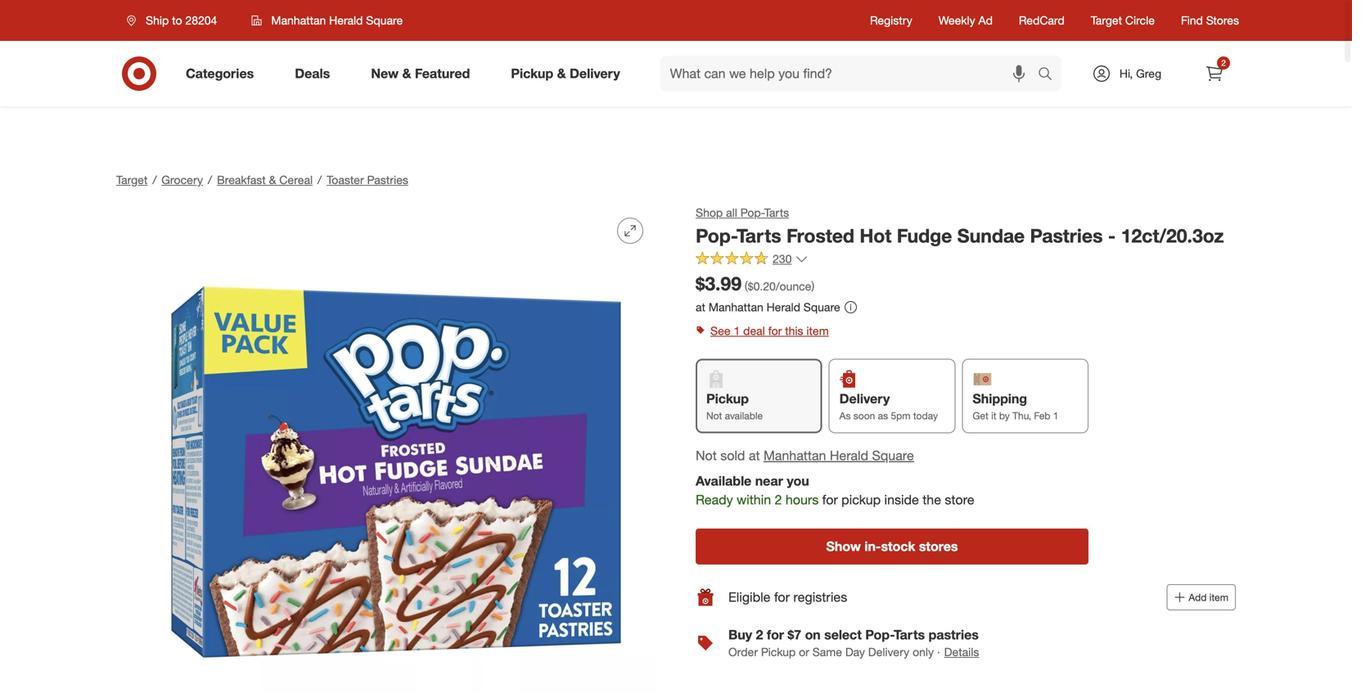 Task type: locate. For each thing, give the bounding box(es) containing it.
0 vertical spatial 1
[[734, 324, 741, 338]]

herald up deals link
[[329, 13, 363, 27]]

2 vertical spatial delivery
[[869, 645, 910, 660]]

shipping get it by thu, feb 1
[[973, 391, 1059, 422]]

0 vertical spatial pop-
[[741, 206, 765, 220]]

2 horizontal spatial 2
[[1222, 58, 1227, 68]]

hi,
[[1120, 66, 1134, 81]]

)
[[812, 279, 815, 294]]

same
[[813, 645, 843, 660]]

2 vertical spatial pop-
[[866, 627, 894, 643]]

at right sold on the bottom right of the page
[[749, 448, 760, 464]]

1 horizontal spatial 1
[[1054, 410, 1059, 422]]

1 vertical spatial at
[[749, 448, 760, 464]]

delivery inside buy 2 for $7 on select pop-tarts pastries order pickup or same day delivery only ∙ details
[[869, 645, 910, 660]]

0 vertical spatial item
[[807, 324, 829, 338]]

1 vertical spatial herald
[[767, 300, 801, 315]]

pickup inside pickup not available
[[707, 391, 749, 407]]

manhattan down (
[[709, 300, 764, 315]]

at manhattan herald square
[[696, 300, 841, 315]]

1 vertical spatial manhattan
[[709, 300, 764, 315]]

2 down near
[[775, 492, 782, 508]]

not left sold on the bottom right of the page
[[696, 448, 717, 464]]

square down )
[[804, 300, 841, 315]]

0 horizontal spatial &
[[269, 173, 276, 187]]

0 horizontal spatial pickup
[[511, 66, 554, 82]]

target inside target circle link
[[1091, 13, 1123, 27]]

show in-stock stores
[[827, 539, 959, 555]]

230
[[773, 252, 792, 266]]

for left $7
[[767, 627, 785, 643]]

pastries left -
[[1031, 224, 1103, 247]]

1 vertical spatial pickup
[[707, 391, 749, 407]]

tarts
[[765, 206, 790, 220], [737, 224, 782, 247], [894, 627, 925, 643]]

pop- right all
[[741, 206, 765, 220]]

target left grocery
[[116, 173, 148, 187]]

find stores link
[[1182, 12, 1240, 29]]

search
[[1031, 67, 1070, 83]]

$3.99
[[696, 272, 742, 295]]

0 vertical spatial pickup
[[511, 66, 554, 82]]

1 horizontal spatial pastries
[[1031, 224, 1103, 247]]

& for breakfast
[[269, 173, 276, 187]]

& for pickup
[[557, 66, 566, 82]]

pickup & delivery
[[511, 66, 620, 82]]

herald up the available near you ready within 2 hours for pickup inside the store
[[830, 448, 869, 464]]

see 1 deal for this item link
[[696, 320, 1237, 343]]

1 vertical spatial item
[[1210, 592, 1229, 604]]

0 horizontal spatial target
[[116, 173, 148, 187]]

select
[[825, 627, 862, 643]]

toaster pastries link
[[327, 173, 409, 187]]

1 vertical spatial tarts
[[737, 224, 782, 247]]

0 horizontal spatial pastries
[[367, 173, 409, 187]]

manhattan up deals
[[271, 13, 326, 27]]

0 horizontal spatial at
[[696, 300, 706, 315]]

0 vertical spatial at
[[696, 300, 706, 315]]

0 vertical spatial herald
[[329, 13, 363, 27]]

1 vertical spatial target
[[116, 173, 148, 187]]

2 vertical spatial pickup
[[762, 645, 796, 660]]

0 horizontal spatial item
[[807, 324, 829, 338]]

0 vertical spatial 2
[[1222, 58, 1227, 68]]

available
[[725, 410, 763, 422]]

shipping
[[973, 391, 1028, 407]]

pop- inside buy 2 for $7 on select pop-tarts pastries order pickup or same day delivery only ∙ details
[[866, 627, 894, 643]]

sold
[[721, 448, 746, 464]]

herald inside dropdown button
[[329, 13, 363, 27]]

1 horizontal spatial pickup
[[707, 391, 749, 407]]

manhattan
[[271, 13, 326, 27], [709, 300, 764, 315], [764, 448, 827, 464]]

tarts up only
[[894, 627, 925, 643]]

available near you ready within 2 hours for pickup inside the store
[[696, 473, 975, 508]]

2 vertical spatial 2
[[756, 627, 764, 643]]

1 right see
[[734, 324, 741, 338]]

near
[[756, 473, 784, 489]]

not left available
[[707, 410, 723, 422]]

0 horizontal spatial square
[[366, 13, 403, 27]]

square
[[366, 13, 403, 27], [804, 300, 841, 315], [873, 448, 915, 464]]

1 horizontal spatial pop-
[[741, 206, 765, 220]]

search button
[[1031, 56, 1070, 95]]

hi, greg
[[1120, 66, 1162, 81]]

(
[[745, 279, 748, 294]]

details button
[[944, 644, 981, 662]]

pastries
[[929, 627, 979, 643]]

breakfast & cereal link
[[217, 173, 313, 187]]

greg
[[1137, 66, 1162, 81]]

target left circle
[[1091, 13, 1123, 27]]

get
[[973, 410, 989, 422]]

1 vertical spatial not
[[696, 448, 717, 464]]

2 horizontal spatial pickup
[[762, 645, 796, 660]]

for
[[769, 324, 782, 338], [823, 492, 838, 508], [775, 590, 790, 606], [767, 627, 785, 643]]

not inside pickup not available
[[707, 410, 723, 422]]

2 horizontal spatial herald
[[830, 448, 869, 464]]

pop- down shop
[[696, 224, 737, 247]]

delivery inside delivery as soon as 5pm today
[[840, 391, 890, 407]]

to
[[172, 13, 182, 27]]

thu,
[[1013, 410, 1032, 422]]

herald
[[329, 13, 363, 27], [767, 300, 801, 315], [830, 448, 869, 464]]

not
[[707, 410, 723, 422], [696, 448, 717, 464]]

redcard
[[1020, 13, 1065, 27]]

buy 2 for $7 on select pop-tarts pastries link
[[729, 627, 979, 643]]

item right the this
[[807, 324, 829, 338]]

1 vertical spatial delivery
[[840, 391, 890, 407]]

at down $3.99
[[696, 300, 706, 315]]

manhattan up you
[[764, 448, 827, 464]]

0 horizontal spatial herald
[[329, 13, 363, 27]]

breakfast & cereal
[[217, 173, 313, 187]]

2 horizontal spatial &
[[557, 66, 566, 82]]

frosted
[[787, 224, 855, 247]]

for right hours
[[823, 492, 838, 508]]

ship to 28204 button
[[116, 6, 235, 35]]

tarts right all
[[765, 206, 790, 220]]

pickup for not
[[707, 391, 749, 407]]

pastries right 'toaster'
[[367, 173, 409, 187]]

1 vertical spatial pastries
[[1031, 224, 1103, 247]]

today
[[914, 410, 939, 422]]

2 vertical spatial herald
[[830, 448, 869, 464]]

2 inside buy 2 for $7 on select pop-tarts pastries order pickup or same day delivery only ∙ details
[[756, 627, 764, 643]]

by
[[1000, 410, 1010, 422]]

manhattan herald square
[[271, 13, 403, 27]]

0 vertical spatial square
[[366, 13, 403, 27]]

new & featured
[[371, 66, 470, 82]]

herald down /ounce
[[767, 300, 801, 315]]

1 vertical spatial 2
[[775, 492, 782, 508]]

0 horizontal spatial pop-
[[696, 224, 737, 247]]

delivery
[[570, 66, 620, 82], [840, 391, 890, 407], [869, 645, 910, 660]]

deals
[[295, 66, 330, 82]]

1 horizontal spatial square
[[804, 300, 841, 315]]

1 vertical spatial square
[[804, 300, 841, 315]]

2 horizontal spatial pop-
[[866, 627, 894, 643]]

2 inside the available near you ready within 2 hours for pickup inside the store
[[775, 492, 782, 508]]

0 horizontal spatial 1
[[734, 324, 741, 338]]

2 vertical spatial tarts
[[894, 627, 925, 643]]

& for new
[[402, 66, 411, 82]]

registry link
[[871, 12, 913, 29]]

details
[[945, 645, 980, 660]]

find stores
[[1182, 13, 1240, 27]]

pop-tarts frosted hot fudge sundae pastries - 12ct/20.3oz, 1 of 11 image
[[116, 205, 657, 694]]

1 horizontal spatial 2
[[775, 492, 782, 508]]

the
[[923, 492, 942, 508]]

target
[[1091, 13, 1123, 27], [116, 173, 148, 187]]

item
[[807, 324, 829, 338], [1210, 592, 1229, 604]]

pickup
[[511, 66, 554, 82], [707, 391, 749, 407], [762, 645, 796, 660]]

1 vertical spatial pop-
[[696, 224, 737, 247]]

0 vertical spatial not
[[707, 410, 723, 422]]

0 vertical spatial manhattan
[[271, 13, 326, 27]]

breakfast
[[217, 173, 266, 187]]

2 horizontal spatial square
[[873, 448, 915, 464]]

square up new
[[366, 13, 403, 27]]

0 horizontal spatial 2
[[756, 627, 764, 643]]

ship
[[146, 13, 169, 27]]

12ct/20.3oz
[[1122, 224, 1225, 247]]

1 horizontal spatial at
[[749, 448, 760, 464]]

0 vertical spatial tarts
[[765, 206, 790, 220]]

pop-
[[741, 206, 765, 220], [696, 224, 737, 247], [866, 627, 894, 643]]

1 horizontal spatial &
[[402, 66, 411, 82]]

2 down stores
[[1222, 58, 1227, 68]]

grocery link
[[162, 173, 203, 187]]

1 vertical spatial 1
[[1054, 410, 1059, 422]]

at
[[696, 300, 706, 315], [749, 448, 760, 464]]

pickup not available
[[707, 391, 763, 422]]

item right the add
[[1210, 592, 1229, 604]]

buy 2 for $7 on select pop-tarts pastries order pickup or same day delivery only ∙ details
[[729, 627, 980, 660]]

feb
[[1035, 410, 1051, 422]]

1 horizontal spatial target
[[1091, 13, 1123, 27]]

1 horizontal spatial item
[[1210, 592, 1229, 604]]

target for target circle
[[1091, 13, 1123, 27]]

2 right buy
[[756, 627, 764, 643]]

square down 5pm on the bottom right of page
[[873, 448, 915, 464]]

1
[[734, 324, 741, 338], [1054, 410, 1059, 422]]

0 vertical spatial target
[[1091, 13, 1123, 27]]

tarts up 230 link
[[737, 224, 782, 247]]

1 right feb
[[1054, 410, 1059, 422]]

pop- right select
[[866, 627, 894, 643]]

grocery
[[162, 173, 203, 187]]



Task type: describe. For each thing, give the bounding box(es) containing it.
see
[[711, 324, 731, 338]]

this
[[786, 324, 804, 338]]

toaster
[[327, 173, 364, 187]]

delivery as soon as 5pm today
[[840, 391, 939, 422]]

2 vertical spatial square
[[873, 448, 915, 464]]

find
[[1182, 13, 1204, 27]]

registries
[[794, 590, 848, 606]]

store
[[945, 492, 975, 508]]

2 link
[[1197, 56, 1233, 92]]

pastries inside shop all pop-tarts pop-tarts frosted hot fudge sundae pastries - 12ct/20.3oz
[[1031, 224, 1103, 247]]

target for target link
[[116, 173, 148, 187]]

only
[[913, 645, 934, 660]]

0 vertical spatial delivery
[[570, 66, 620, 82]]

$0.20
[[748, 279, 776, 294]]

hours
[[786, 492, 819, 508]]

hot
[[860, 224, 892, 247]]

item inside button
[[1210, 592, 1229, 604]]

pickup & delivery link
[[497, 56, 641, 92]]

manhattan inside dropdown button
[[271, 13, 326, 27]]

1 inside shipping get it by thu, feb 1
[[1054, 410, 1059, 422]]

sundae
[[958, 224, 1025, 247]]

within
[[737, 492, 772, 508]]

as
[[840, 410, 851, 422]]

manhattan herald square button
[[764, 447, 915, 466]]

inside
[[885, 492, 920, 508]]

for inside the available near you ready within 2 hours for pickup inside the store
[[823, 492, 838, 508]]

cereal
[[279, 173, 313, 187]]

you
[[787, 473, 810, 489]]

for left the this
[[769, 324, 782, 338]]

weekly ad
[[939, 13, 993, 27]]

∙
[[938, 645, 941, 660]]

order
[[729, 645, 758, 660]]

5pm
[[891, 410, 911, 422]]

new
[[371, 66, 399, 82]]

2 vertical spatial manhattan
[[764, 448, 827, 464]]

toaster pastries
[[327, 173, 409, 187]]

weekly
[[939, 13, 976, 27]]

2 inside 2 link
[[1222, 58, 1227, 68]]

target circle link
[[1091, 12, 1156, 29]]

pickup for &
[[511, 66, 554, 82]]

ready
[[696, 492, 733, 508]]

for inside buy 2 for $7 on select pop-tarts pastries order pickup or same day delivery only ∙ details
[[767, 627, 785, 643]]

add item
[[1189, 592, 1229, 604]]

for right eligible at bottom
[[775, 590, 790, 606]]

pickup inside buy 2 for $7 on select pop-tarts pastries order pickup or same day delivery only ∙ details
[[762, 645, 796, 660]]

categories
[[186, 66, 254, 82]]

available
[[696, 473, 752, 489]]

stores
[[920, 539, 959, 555]]

registry
[[871, 13, 913, 27]]

0 vertical spatial pastries
[[367, 173, 409, 187]]

28204
[[185, 13, 217, 27]]

new & featured link
[[357, 56, 491, 92]]

add
[[1189, 592, 1207, 604]]

all
[[726, 206, 738, 220]]

deals link
[[281, 56, 351, 92]]

What can we help you find? suggestions appear below search field
[[661, 56, 1043, 92]]

soon
[[854, 410, 876, 422]]

or
[[799, 645, 810, 660]]

manhattan herald square button
[[241, 6, 414, 35]]

circle
[[1126, 13, 1156, 27]]

1 horizontal spatial herald
[[767, 300, 801, 315]]

$7
[[788, 627, 802, 643]]

ad
[[979, 13, 993, 27]]

categories link
[[172, 56, 275, 92]]

featured
[[415, 66, 470, 82]]

230 link
[[696, 251, 809, 270]]

day
[[846, 645, 866, 660]]

/ounce
[[776, 279, 812, 294]]

stock
[[882, 539, 916, 555]]

not sold at manhattan herald square
[[696, 448, 915, 464]]

redcard link
[[1020, 12, 1065, 29]]

ship to 28204
[[146, 13, 217, 27]]

see 1 deal for this item
[[711, 324, 829, 338]]

stores
[[1207, 13, 1240, 27]]

add item button
[[1167, 585, 1237, 611]]

-
[[1109, 224, 1116, 247]]

on
[[805, 627, 821, 643]]

buy
[[729, 627, 753, 643]]

shop
[[696, 206, 723, 220]]

$3.99 ( $0.20 /ounce )
[[696, 272, 815, 295]]

square inside dropdown button
[[366, 13, 403, 27]]

tarts inside buy 2 for $7 on select pop-tarts pastries order pickup or same day delivery only ∙ details
[[894, 627, 925, 643]]

as
[[878, 410, 889, 422]]

weekly ad link
[[939, 12, 993, 29]]

show in-stock stores button
[[696, 529, 1089, 565]]

target circle
[[1091, 13, 1156, 27]]

shop all pop-tarts pop-tarts frosted hot fudge sundae pastries - 12ct/20.3oz
[[696, 206, 1225, 247]]

pickup
[[842, 492, 881, 508]]

in-
[[865, 539, 882, 555]]

fudge
[[897, 224, 953, 247]]



Task type: vqa. For each thing, say whether or not it's contained in the screenshot.
Delivery
yes



